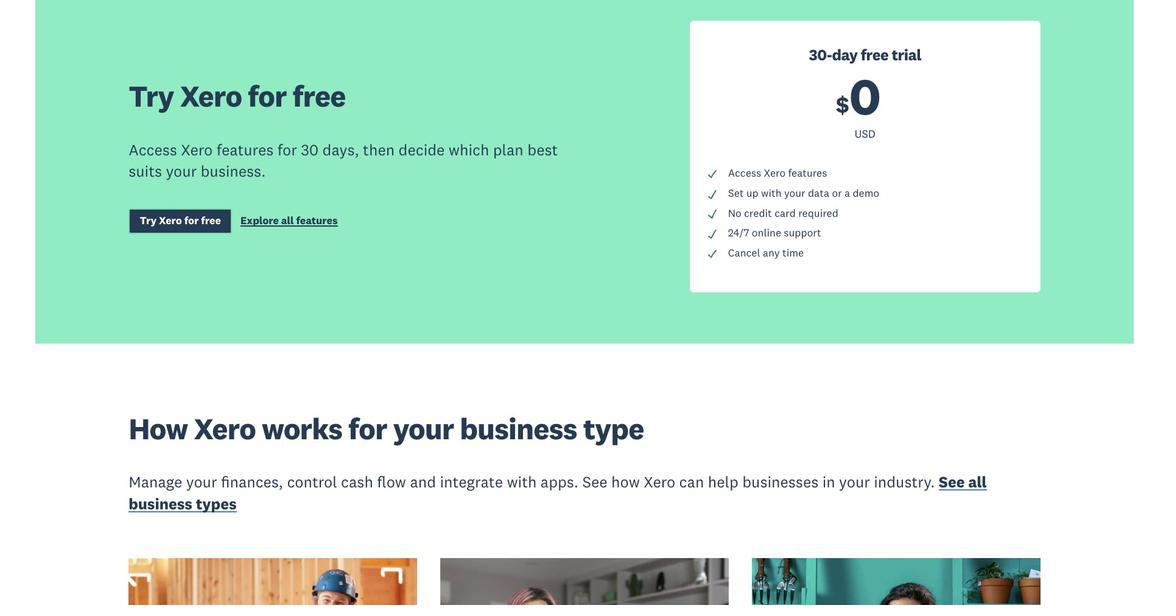 Task type: vqa. For each thing, say whether or not it's contained in the screenshot.
You're
no



Task type: describe. For each thing, give the bounding box(es) containing it.
see all business types link
[[129, 472, 987, 516]]

and
[[410, 472, 436, 492]]

24/7
[[729, 226, 750, 240]]

finances,
[[221, 472, 283, 492]]

required
[[799, 206, 839, 220]]

cancel any time
[[729, 246, 804, 259]]

how
[[129, 410, 188, 447]]

any
[[763, 246, 780, 259]]

set up with your data or a demo
[[729, 186, 880, 200]]

all for see
[[969, 472, 987, 492]]

which
[[449, 140, 489, 159]]

included image for no credit card required
[[707, 209, 718, 220]]

apps.
[[541, 472, 579, 492]]

0
[[850, 64, 882, 128]]

included image for 24/7 online support
[[707, 228, 718, 239]]

0 vertical spatial free
[[861, 45, 889, 65]]

30-day free trial
[[810, 45, 922, 65]]

access for access xero features
[[729, 166, 762, 180]]

explore
[[241, 214, 279, 227]]

data
[[809, 186, 830, 200]]

access xero features for 30 days, then decide which plan best suits your business.
[[129, 140, 558, 181]]

included image
[[707, 248, 718, 259]]

xero inside access xero features for 30 days, then decide which plan best suits your business.
[[181, 140, 213, 159]]

access for access xero features for 30 days, then decide which plan best suits your business.
[[129, 140, 177, 159]]

cancel
[[729, 246, 761, 259]]

features for access xero features for 30 days, then decide which plan best suits your business.
[[217, 140, 274, 159]]

best
[[528, 140, 558, 159]]

0 vertical spatial try
[[129, 78, 174, 115]]

industry.
[[875, 472, 936, 492]]

explore all features link
[[241, 214, 338, 230]]

support
[[784, 226, 822, 240]]

1 horizontal spatial free
[[293, 78, 346, 115]]

cash
[[341, 472, 373, 492]]

see inside see all business types
[[939, 472, 965, 492]]

0 horizontal spatial free
[[201, 214, 221, 227]]

your inside access xero features for 30 days, then decide which plan best suits your business.
[[166, 162, 197, 181]]

0 vertical spatial with
[[762, 186, 782, 200]]

your up and
[[393, 410, 454, 447]]

your up types
[[186, 472, 217, 492]]



Task type: locate. For each thing, give the bounding box(es) containing it.
free right day
[[861, 45, 889, 65]]

access up up
[[729, 166, 762, 180]]

day
[[833, 45, 858, 65]]

explore all features
[[241, 214, 338, 227]]

4 included image from the top
[[707, 228, 718, 239]]

all inside see all business types
[[969, 472, 987, 492]]

with left the apps.
[[507, 472, 537, 492]]

in
[[823, 472, 836, 492]]

suits
[[129, 162, 162, 181]]

manage your finances, control cash flow and integrate with apps. see how xero can help businesses in your industry.
[[129, 472, 939, 492]]

0 vertical spatial access
[[129, 140, 177, 159]]

try
[[129, 78, 174, 115], [140, 214, 157, 227]]

businesses
[[743, 472, 819, 492]]

1 horizontal spatial see
[[939, 472, 965, 492]]

try xero for free link
[[129, 209, 232, 234]]

0 horizontal spatial all
[[281, 214, 294, 227]]

0 horizontal spatial with
[[507, 472, 537, 492]]

features up business.
[[217, 140, 274, 159]]

try xero for free
[[129, 78, 346, 115], [140, 214, 221, 227]]

$
[[837, 90, 850, 119]]

business.
[[201, 162, 266, 181]]

2 vertical spatial features
[[296, 214, 338, 227]]

included image
[[707, 169, 718, 180], [707, 189, 718, 200], [707, 209, 718, 220], [707, 228, 718, 239]]

included image for set up with your data or a demo
[[707, 189, 718, 200]]

demo
[[853, 186, 880, 200]]

business
[[460, 410, 577, 447], [129, 494, 193, 513]]

1 vertical spatial try
[[140, 214, 157, 227]]

business up manage your finances, control cash flow and integrate with apps. see how xero can help businesses in your industry.
[[460, 410, 577, 447]]

see
[[583, 472, 608, 492], [939, 472, 965, 492]]

0 horizontal spatial access
[[129, 140, 177, 159]]

trial
[[892, 45, 922, 65]]

days,
[[323, 140, 359, 159]]

all
[[281, 214, 294, 227], [969, 472, 987, 492]]

see left how
[[583, 472, 608, 492]]

features up set up with your data or a demo
[[789, 166, 828, 180]]

0 vertical spatial features
[[217, 140, 274, 159]]

1 horizontal spatial access
[[729, 166, 762, 180]]

24/7 online support
[[729, 226, 822, 240]]

1 horizontal spatial all
[[969, 472, 987, 492]]

decide
[[399, 140, 445, 159]]

usd
[[855, 127, 876, 141]]

types
[[196, 494, 237, 513]]

1 included image from the top
[[707, 169, 718, 180]]

1 horizontal spatial features
[[296, 214, 338, 227]]

0 horizontal spatial see
[[583, 472, 608, 492]]

1 vertical spatial features
[[789, 166, 828, 180]]

1 vertical spatial with
[[507, 472, 537, 492]]

see right industry.
[[939, 472, 965, 492]]

how xero works for your business type
[[129, 410, 644, 447]]

see all business types
[[129, 472, 987, 513]]

type
[[584, 410, 644, 447]]

can
[[680, 472, 705, 492]]

then
[[363, 140, 395, 159]]

features for access xero features
[[789, 166, 828, 180]]

1 vertical spatial business
[[129, 494, 193, 513]]

with
[[762, 186, 782, 200], [507, 472, 537, 492]]

1 see from the left
[[583, 472, 608, 492]]

credit
[[745, 206, 772, 220]]

flow
[[377, 472, 406, 492]]

included image for access xero features
[[707, 169, 718, 180]]

1 vertical spatial access
[[729, 166, 762, 180]]

for
[[248, 78, 287, 115], [278, 140, 297, 159], [184, 214, 199, 227], [349, 410, 387, 447]]

0 vertical spatial try xero for free
[[129, 78, 346, 115]]

access up 'suits'
[[129, 140, 177, 159]]

free left "explore"
[[201, 214, 221, 227]]

features for explore all features
[[296, 214, 338, 227]]

30-
[[810, 45, 833, 65]]

help
[[708, 472, 739, 492]]

features right "explore"
[[296, 214, 338, 227]]

a
[[845, 186, 851, 200]]

business inside see all business types
[[129, 494, 193, 513]]

3 included image from the top
[[707, 209, 718, 220]]

all for explore
[[281, 214, 294, 227]]

access xero features
[[729, 166, 828, 180]]

xero
[[180, 78, 242, 115], [181, 140, 213, 159], [764, 166, 786, 180], [159, 214, 182, 227], [194, 410, 256, 447], [644, 472, 676, 492]]

2 see from the left
[[939, 472, 965, 492]]

plan
[[493, 140, 524, 159]]

online
[[752, 226, 782, 240]]

2 horizontal spatial free
[[861, 45, 889, 65]]

2 included image from the top
[[707, 189, 718, 200]]

1 horizontal spatial with
[[762, 186, 782, 200]]

free
[[861, 45, 889, 65], [293, 78, 346, 115], [201, 214, 221, 227]]

access inside access xero features for 30 days, then decide which plan best suits your business.
[[129, 140, 177, 159]]

card
[[775, 206, 796, 220]]

or
[[833, 186, 842, 200]]

2 horizontal spatial features
[[789, 166, 828, 180]]

no
[[729, 206, 742, 220]]

your right 'suits'
[[166, 162, 197, 181]]

manage
[[129, 472, 182, 492]]

1 vertical spatial try xero for free
[[140, 214, 221, 227]]

2 vertical spatial free
[[201, 214, 221, 227]]

0 vertical spatial business
[[460, 410, 577, 447]]

1 horizontal spatial business
[[460, 410, 577, 447]]

time
[[783, 246, 804, 259]]

30
[[301, 140, 319, 159]]

your right in
[[840, 472, 871, 492]]

features
[[217, 140, 274, 159], [789, 166, 828, 180], [296, 214, 338, 227]]

0 horizontal spatial features
[[217, 140, 274, 159]]

integrate
[[440, 472, 503, 492]]

set
[[729, 186, 744, 200]]

for inside access xero features for 30 days, then decide which plan best suits your business.
[[278, 140, 297, 159]]

0 vertical spatial all
[[281, 214, 294, 227]]

features inside access xero features for 30 days, then decide which plan best suits your business.
[[217, 140, 274, 159]]

business down manage
[[129, 494, 193, 513]]

how
[[612, 472, 640, 492]]

1 vertical spatial free
[[293, 78, 346, 115]]

no credit card required
[[729, 206, 839, 220]]

0 horizontal spatial business
[[129, 494, 193, 513]]

free up 30
[[293, 78, 346, 115]]

access
[[129, 140, 177, 159], [729, 166, 762, 180]]

up
[[747, 186, 759, 200]]

works
[[262, 410, 342, 447]]

control
[[287, 472, 337, 492]]

your
[[166, 162, 197, 181], [785, 186, 806, 200], [393, 410, 454, 447], [186, 472, 217, 492], [840, 472, 871, 492]]

1 vertical spatial all
[[969, 472, 987, 492]]

$ 0
[[837, 64, 882, 128]]

with right up
[[762, 186, 782, 200]]

your up card
[[785, 186, 806, 200]]



